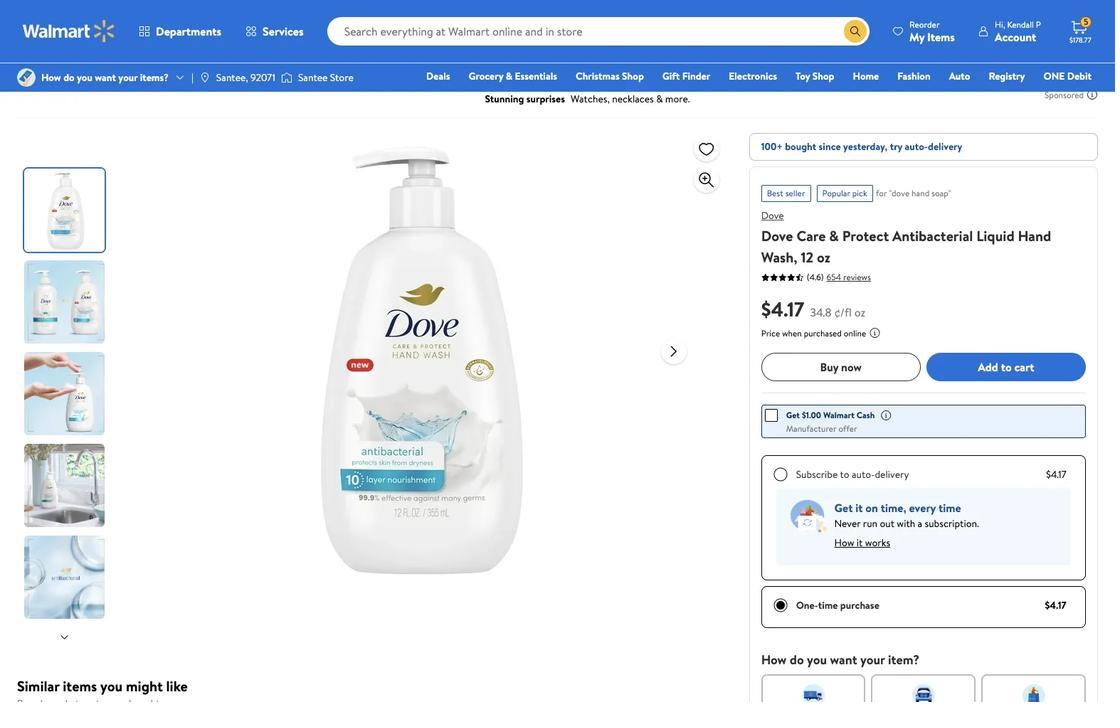 Task type: vqa. For each thing, say whether or not it's contained in the screenshot.
Monroe Supercenter 288 Larkin Dr, Monroe, Ny 10950 inside the 'Select store' option group
no



Task type: describe. For each thing, give the bounding box(es) containing it.
try
[[891, 140, 903, 154]]

auto link
[[943, 68, 977, 84]]

for "dove hand soap"
[[877, 187, 952, 199]]

$4.17 for subscribe to auto-delivery
[[1047, 468, 1067, 482]]

100+ bought since yesterday, try auto-delivery
[[762, 140, 963, 154]]

reorder my items
[[910, 18, 956, 45]]

oz inside dove dove care & protect antibacterial liquid hand wash, 12 oz
[[817, 248, 831, 267]]

dove dove care & protect antibacterial liquid hand wash, 12 oz
[[762, 209, 1052, 267]]

search icon image
[[850, 26, 862, 37]]

1 / from the left
[[83, 48, 86, 62]]

body
[[124, 48, 146, 62]]

one debit walmart+
[[1044, 69, 1092, 103]]

santee store
[[298, 70, 354, 85]]

(4.6) 654 reviews
[[807, 271, 872, 283]]

price when purchased online
[[762, 328, 867, 340]]

similar
[[17, 677, 59, 696]]

$4.17 34.8 ¢/fl oz
[[762, 296, 866, 323]]

gift finder
[[663, 69, 711, 83]]

pick
[[853, 187, 868, 199]]

buy
[[821, 359, 839, 375]]

add to cart button
[[927, 353, 1087, 382]]

0 vertical spatial $4.17
[[762, 296, 805, 323]]

manufacturer
[[787, 423, 837, 435]]

liquid
[[977, 226, 1015, 246]]

1 horizontal spatial auto-
[[905, 140, 929, 154]]

 image for santee store
[[281, 70, 293, 85]]

intent image for delivery image
[[1023, 685, 1046, 703]]

one-
[[797, 599, 819, 613]]

0 horizontal spatial delivery
[[875, 468, 910, 482]]

92071
[[251, 70, 276, 85]]

Search search field
[[327, 17, 870, 46]]

every
[[910, 501, 937, 516]]

add to favorites list, dove care & protect antibacterial liquid hand wash, 12 oz image
[[698, 140, 715, 158]]

bought
[[786, 140, 817, 154]]

do for how do you want your items?
[[63, 70, 75, 85]]

you for how do you want your items?
[[77, 70, 93, 85]]

one debit link
[[1038, 68, 1099, 84]]

when
[[783, 328, 802, 340]]

12
[[801, 248, 814, 267]]

registry
[[989, 69, 1026, 83]]

popular pick
[[823, 187, 868, 199]]

bath & body link
[[92, 48, 146, 62]]

fashion link
[[892, 68, 938, 84]]

dove care & protect antibacterial liquid hand wash, 12 oz - image 3 of 12 image
[[24, 352, 108, 436]]

items
[[928, 29, 956, 45]]

shop for toy shop
[[813, 69, 835, 83]]

your for items?
[[118, 70, 138, 85]]

account
[[995, 29, 1037, 45]]

santee, 92071
[[216, 70, 276, 85]]

walmart
[[824, 409, 855, 422]]

care inside dove dove care & protect antibacterial liquid hand wash, 12 oz
[[797, 226, 826, 246]]

best
[[767, 187, 784, 199]]

time inside get it on time, every time never run out with a subscription. how it works
[[939, 501, 962, 516]]

(4.6)
[[807, 271, 824, 283]]

want for items?
[[95, 70, 116, 85]]

$4.17 for one-time purchase
[[1046, 599, 1067, 613]]

purchase
[[841, 599, 880, 613]]

intent image for pickup image
[[913, 685, 936, 703]]

hand
[[912, 187, 930, 199]]

to for add
[[1002, 359, 1012, 375]]

items?
[[140, 70, 169, 85]]

one-time purchase
[[797, 599, 880, 613]]

since
[[819, 140, 841, 154]]

cash
[[857, 409, 875, 422]]

hand soaps link
[[161, 48, 211, 62]]

store
[[330, 70, 354, 85]]

2 dove from the top
[[762, 226, 794, 246]]

my
[[910, 29, 925, 45]]

dove link
[[762, 209, 785, 223]]

fashion
[[898, 69, 931, 83]]

might
[[126, 677, 163, 696]]

soap"
[[932, 187, 952, 199]]

never
[[835, 517, 861, 531]]

similar items you might like
[[17, 677, 188, 696]]

online
[[844, 328, 867, 340]]

items
[[63, 677, 97, 696]]

1 dove from the top
[[762, 209, 785, 223]]

walmart+
[[1050, 89, 1092, 103]]

price
[[762, 328, 781, 340]]

grocery
[[469, 69, 504, 83]]

hand for liquid
[[1019, 226, 1052, 246]]

works
[[866, 536, 891, 550]]

how for how do you want your item?
[[762, 652, 787, 669]]

$1.00
[[802, 409, 822, 422]]

$178.77
[[1070, 35, 1092, 45]]

Get $1.00 Walmart Cash checkbox
[[765, 409, 778, 422]]

purchased
[[804, 328, 842, 340]]

get $1.00 walmart cash walmart plus, element
[[765, 409, 875, 423]]

christmas shop
[[576, 69, 644, 83]]

personal
[[17, 48, 54, 62]]

buy now button
[[762, 353, 921, 382]]

like
[[166, 677, 188, 696]]

grocery & essentials link
[[463, 68, 564, 84]]

reorder
[[910, 18, 940, 30]]

2 / from the left
[[151, 48, 155, 62]]

protect
[[843, 226, 890, 246]]

hand for /
[[161, 48, 184, 62]]

shop for christmas shop
[[622, 69, 644, 83]]

next media item image
[[666, 343, 683, 360]]

yesterday,
[[844, 140, 888, 154]]

dove care & protect antibacterial liquid hand wash, 12 oz - image 1 of 12 image
[[24, 169, 108, 252]]

deals
[[427, 69, 450, 83]]

one
[[1044, 69, 1066, 83]]



Task type: locate. For each thing, give the bounding box(es) containing it.
registry link
[[983, 68, 1032, 84]]

manufacturer offer
[[787, 423, 858, 435]]

0 horizontal spatial time
[[819, 599, 839, 613]]

buy now
[[821, 359, 862, 375]]

home link
[[847, 68, 886, 84]]

your left item?
[[861, 652, 886, 669]]

want down bath
[[95, 70, 116, 85]]

/ right body
[[151, 48, 155, 62]]

1 vertical spatial time
[[819, 599, 839, 613]]

how inside get it on time, every time never run out with a subscription. how it works
[[835, 536, 855, 550]]

shop
[[622, 69, 644, 83], [813, 69, 835, 83]]

auto- up on
[[852, 468, 876, 482]]

next image image
[[59, 632, 70, 643]]

your for item?
[[861, 652, 886, 669]]

sponsored
[[1045, 89, 1085, 101]]

santee
[[298, 70, 328, 85]]

deals link
[[420, 68, 457, 84]]

1 vertical spatial how
[[835, 536, 855, 550]]

1 vertical spatial dove
[[762, 226, 794, 246]]

oz inside $4.17 34.8 ¢/fl oz
[[855, 305, 866, 320]]

2 horizontal spatial &
[[830, 226, 839, 246]]

how it works button
[[835, 532, 891, 555]]

& inside grocery & essentials "link"
[[506, 69, 513, 83]]

shop right toy
[[813, 69, 835, 83]]

0 vertical spatial dove
[[762, 209, 785, 223]]

1 horizontal spatial want
[[831, 652, 858, 669]]

finder
[[683, 69, 711, 83]]

walmart image
[[23, 20, 115, 43]]

item?
[[889, 652, 920, 669]]

toy shop
[[796, 69, 835, 83]]

hand left 'soaps'
[[161, 48, 184, 62]]

for
[[877, 187, 887, 199]]

1 vertical spatial want
[[831, 652, 858, 669]]

zoom image modal image
[[698, 172, 715, 189]]

1 horizontal spatial your
[[861, 652, 886, 669]]

do for how do you want your item?
[[790, 652, 804, 669]]

0 horizontal spatial care
[[56, 48, 77, 62]]

to left cart
[[1002, 359, 1012, 375]]

departments button
[[127, 14, 234, 48]]

dove care & protect antibacterial liquid hand wash, 12 oz image
[[194, 133, 650, 589]]

how do you want your item?
[[762, 652, 920, 669]]

0 vertical spatial how
[[41, 70, 61, 85]]

0 vertical spatial to
[[1002, 359, 1012, 375]]

0 vertical spatial delivery
[[929, 140, 963, 154]]

auto-
[[905, 140, 929, 154], [852, 468, 876, 482]]

0 horizontal spatial you
[[77, 70, 93, 85]]

get $1.00 walmart cash
[[787, 409, 875, 422]]

0 vertical spatial &
[[115, 48, 121, 62]]

1 vertical spatial it
[[857, 536, 863, 550]]

hi,
[[995, 18, 1006, 30]]

5 $178.77
[[1070, 16, 1092, 45]]

you for similar items you might like
[[100, 677, 123, 696]]

time
[[939, 501, 962, 516], [819, 599, 839, 613]]

electronics link
[[723, 68, 784, 84]]

how
[[41, 70, 61, 85], [835, 536, 855, 550], [762, 652, 787, 669]]

do down the personal care link at the left top
[[63, 70, 75, 85]]

dove
[[762, 209, 785, 223], [762, 226, 794, 246]]

p
[[1037, 18, 1042, 30]]

0 horizontal spatial &
[[115, 48, 121, 62]]

1 horizontal spatial do
[[790, 652, 804, 669]]

subscription.
[[925, 517, 980, 531]]

1 vertical spatial $4.17
[[1047, 468, 1067, 482]]

1 horizontal spatial how
[[762, 652, 787, 669]]

reviews
[[844, 271, 872, 283]]

 image right "92071"
[[281, 70, 293, 85]]

it left works
[[857, 536, 863, 550]]

dove care & protect antibacterial liquid hand wash, 12 oz - image 5 of 12 image
[[24, 536, 108, 620]]

0 horizontal spatial  image
[[199, 72, 211, 83]]

to for subscribe
[[841, 468, 850, 482]]

care up "12"
[[797, 226, 826, 246]]

0 horizontal spatial shop
[[622, 69, 644, 83]]

&
[[115, 48, 121, 62], [506, 69, 513, 83], [830, 226, 839, 246]]

1 vertical spatial get
[[835, 501, 853, 516]]

auto
[[950, 69, 971, 83]]

/ left bath
[[83, 48, 86, 62]]

ad disclaimer and feedback for skylinedisplayad image
[[1087, 89, 1099, 100]]

delivery
[[929, 140, 963, 154], [875, 468, 910, 482]]

hand
[[161, 48, 184, 62], [1019, 226, 1052, 246]]

2 shop from the left
[[813, 69, 835, 83]]

Walmart Site-Wide search field
[[327, 17, 870, 46]]

1 horizontal spatial care
[[797, 226, 826, 246]]

0 vertical spatial hand
[[161, 48, 184, 62]]

0 horizontal spatial do
[[63, 70, 75, 85]]

dove care & protect antibacterial liquid hand wash, 12 oz - image 2 of 12 image
[[24, 261, 108, 344]]

time,
[[881, 501, 907, 516]]

34.8
[[811, 305, 832, 320]]

you down bath
[[77, 70, 93, 85]]

legal information image
[[870, 328, 881, 339]]

2 horizontal spatial you
[[808, 652, 828, 669]]

how for how do you want your items?
[[41, 70, 61, 85]]

it
[[856, 501, 863, 516], [857, 536, 863, 550]]

 image right |
[[199, 72, 211, 83]]

personal care / bath & body / hand soaps
[[17, 48, 211, 62]]

& right bath
[[115, 48, 121, 62]]

0 vertical spatial your
[[118, 70, 138, 85]]

0 horizontal spatial your
[[118, 70, 138, 85]]

home
[[853, 69, 880, 83]]

toy shop link
[[790, 68, 841, 84]]

want down the one-time purchase
[[831, 652, 858, 669]]

toy
[[796, 69, 811, 83]]

 image
[[17, 68, 36, 87]]

care down walmart image
[[56, 48, 77, 62]]

you up intent image for shipping
[[808, 652, 828, 669]]

it left on
[[856, 501, 863, 516]]

2 vertical spatial $4.17
[[1046, 599, 1067, 613]]

hand inside dove dove care & protect antibacterial liquid hand wash, 12 oz
[[1019, 226, 1052, 246]]

1 horizontal spatial time
[[939, 501, 962, 516]]

do up intent image for shipping
[[790, 652, 804, 669]]

shop right 'christmas'
[[622, 69, 644, 83]]

wash,
[[762, 248, 798, 267]]

gift
[[663, 69, 680, 83]]

1 vertical spatial delivery
[[875, 468, 910, 482]]

time left purchase
[[819, 599, 839, 613]]

1 horizontal spatial to
[[1002, 359, 1012, 375]]

0 vertical spatial you
[[77, 70, 93, 85]]

1 horizontal spatial oz
[[855, 305, 866, 320]]

1 horizontal spatial &
[[506, 69, 513, 83]]

1 shop from the left
[[622, 69, 644, 83]]

get inside get it on time, every time never run out with a subscription. how it works
[[835, 501, 853, 516]]

time up subscription. at the bottom right of the page
[[939, 501, 962, 516]]

 image for santee, 92071
[[199, 72, 211, 83]]

0 vertical spatial want
[[95, 70, 116, 85]]

1 horizontal spatial you
[[100, 677, 123, 696]]

0 vertical spatial oz
[[817, 248, 831, 267]]

to inside button
[[1002, 359, 1012, 375]]

|
[[192, 70, 194, 85]]

0 vertical spatial get
[[787, 409, 800, 422]]

654 reviews link
[[824, 271, 872, 283]]

1 horizontal spatial hand
[[1019, 226, 1052, 246]]

show walmart cash details image
[[881, 410, 893, 422]]

2 horizontal spatial how
[[835, 536, 855, 550]]

1 vertical spatial care
[[797, 226, 826, 246]]

hand right liquid
[[1019, 226, 1052, 246]]

departments
[[156, 23, 222, 39]]

0 horizontal spatial hand
[[161, 48, 184, 62]]

add
[[979, 359, 999, 375]]

0 vertical spatial do
[[63, 70, 75, 85]]

0 horizontal spatial how
[[41, 70, 61, 85]]

0 vertical spatial auto-
[[905, 140, 929, 154]]

1 vertical spatial &
[[506, 69, 513, 83]]

1 vertical spatial to
[[841, 468, 850, 482]]

100+
[[762, 140, 783, 154]]

get for it
[[835, 501, 853, 516]]

654
[[827, 271, 842, 283]]

kendall
[[1008, 18, 1035, 30]]

auto- right try
[[905, 140, 929, 154]]

essentials
[[515, 69, 558, 83]]

oz right "12"
[[817, 248, 831, 267]]

a
[[918, 517, 923, 531]]

"dove
[[890, 187, 910, 199]]

0 vertical spatial care
[[56, 48, 77, 62]]

intent image for shipping image
[[803, 685, 825, 703]]

2 vertical spatial you
[[100, 677, 123, 696]]

1 horizontal spatial /
[[151, 48, 155, 62]]

personal care link
[[17, 48, 77, 62]]

1 vertical spatial do
[[790, 652, 804, 669]]

offer
[[839, 423, 858, 435]]

& inside dove dove care & protect antibacterial liquid hand wash, 12 oz
[[830, 226, 839, 246]]

& left protect at right
[[830, 226, 839, 246]]

get it on time, every time never run out with a subscription. how it works
[[835, 501, 980, 550]]

services button
[[234, 14, 316, 48]]

oz right ¢/fl
[[855, 305, 866, 320]]

now
[[842, 359, 862, 375]]

0 horizontal spatial get
[[787, 409, 800, 422]]

& right grocery
[[506, 69, 513, 83]]

1 horizontal spatial get
[[835, 501, 853, 516]]

0 horizontal spatial want
[[95, 70, 116, 85]]

soaps
[[186, 48, 211, 62]]

0 horizontal spatial auto-
[[852, 468, 876, 482]]

0 horizontal spatial to
[[841, 468, 850, 482]]

None radio
[[774, 468, 788, 482], [774, 599, 788, 613], [774, 468, 788, 482], [774, 599, 788, 613]]

0 horizontal spatial /
[[83, 48, 86, 62]]

0 vertical spatial it
[[856, 501, 863, 516]]

walmart+ link
[[1043, 88, 1099, 104]]

get left $1.00
[[787, 409, 800, 422]]

1 horizontal spatial shop
[[813, 69, 835, 83]]

your down body
[[118, 70, 138, 85]]

0 horizontal spatial oz
[[817, 248, 831, 267]]

1 horizontal spatial delivery
[[929, 140, 963, 154]]

services
[[263, 23, 304, 39]]

0 vertical spatial time
[[939, 501, 962, 516]]

antibacterial
[[893, 226, 974, 246]]

subscribe to auto-delivery
[[797, 468, 910, 482]]

get up never
[[835, 501, 853, 516]]

get for $1.00
[[787, 409, 800, 422]]

hi, kendall p account
[[995, 18, 1042, 45]]

2 vertical spatial how
[[762, 652, 787, 669]]

dove down best
[[762, 209, 785, 223]]

electronics
[[729, 69, 778, 83]]

dove care & protect antibacterial liquid hand wash, 12 oz - image 4 of 12 image
[[24, 444, 108, 528]]

 image
[[281, 70, 293, 85], [199, 72, 211, 83]]

want for item?
[[831, 652, 858, 669]]

add to cart
[[979, 359, 1035, 375]]

delivery up time,
[[875, 468, 910, 482]]

1 vertical spatial your
[[861, 652, 886, 669]]

2 vertical spatial &
[[830, 226, 839, 246]]

you for how do you want your item?
[[808, 652, 828, 669]]

1 vertical spatial hand
[[1019, 226, 1052, 246]]

delivery up soap" at right
[[929, 140, 963, 154]]

out
[[881, 517, 895, 531]]

dove down dove link
[[762, 226, 794, 246]]

do
[[63, 70, 75, 85], [790, 652, 804, 669]]

to right subscribe
[[841, 468, 850, 482]]

you right items
[[100, 677, 123, 696]]

popular
[[823, 187, 851, 199]]

1 vertical spatial auto-
[[852, 468, 876, 482]]

1 horizontal spatial  image
[[281, 70, 293, 85]]

best seller
[[767, 187, 806, 199]]

seller
[[786, 187, 806, 199]]

1 vertical spatial you
[[808, 652, 828, 669]]

1 vertical spatial oz
[[855, 305, 866, 320]]



